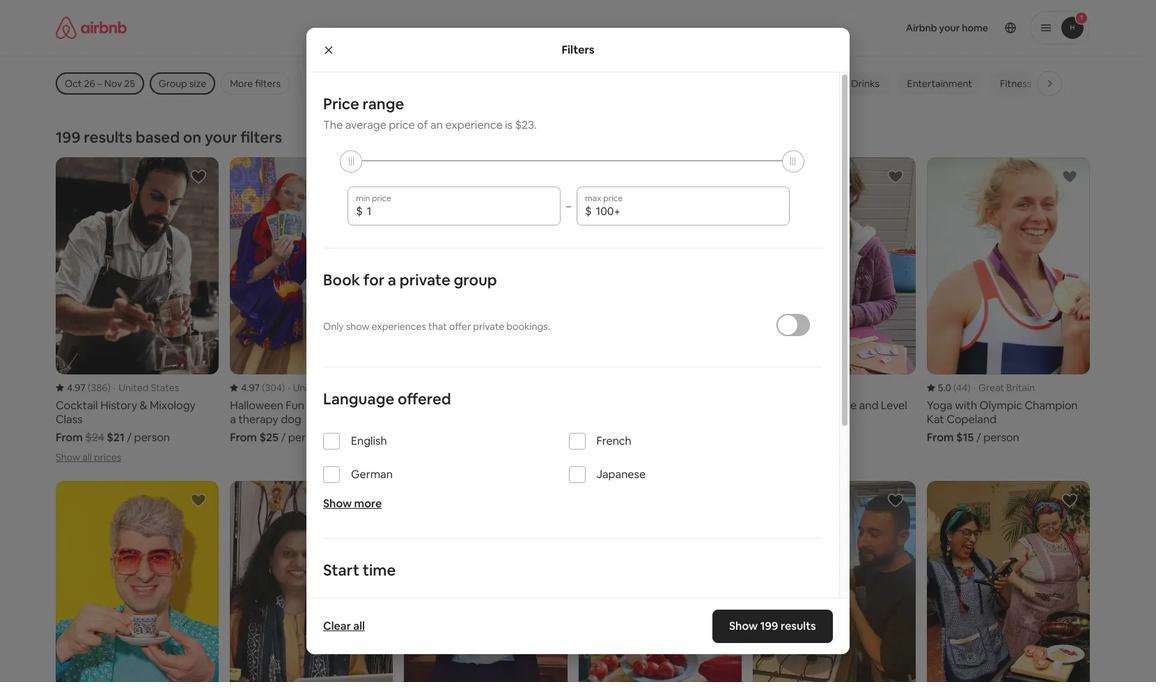 Task type: locate. For each thing, give the bounding box(es) containing it.
filters
[[255, 77, 281, 90], [240, 127, 282, 147]]

all down $24
[[82, 452, 92, 464]]

filters right 'more' on the left top of page
[[255, 77, 281, 90]]

1 states from the left
[[151, 382, 179, 394]]

4.97 left 386
[[67, 382, 86, 394]]

from for from $24 $21 / person show all prices
[[56, 431, 83, 445]]

· inside cocktail history & mixology class group
[[114, 382, 116, 394]]

prices inside from $24 $21 / person show all prices
[[94, 452, 121, 464]]

from left the $22
[[579, 431, 606, 445]]

states
[[151, 382, 179, 394], [325, 382, 354, 394]]

1 horizontal spatial · united states
[[288, 382, 354, 394]]

2 ( from the left
[[262, 382, 265, 394]]

show 199 results link
[[713, 610, 833, 644]]

0 vertical spatial filters
[[255, 77, 281, 90]]

states inside cocktail history & mixology class group
[[151, 382, 179, 394]]

) up from $25 / person
[[282, 382, 285, 394]]

1 horizontal spatial results
[[781, 619, 816, 634]]

) for from
[[108, 382, 111, 394]]

based
[[136, 127, 180, 147]]

0 horizontal spatial private
[[400, 270, 451, 290]]

2 horizontal spatial ·
[[974, 382, 976, 394]]

united right 304
[[293, 382, 323, 394]]

0 horizontal spatial $
[[356, 204, 363, 219]]

great
[[979, 382, 1005, 394]]

more
[[354, 497, 382, 511]]

1 horizontal spatial $
[[585, 204, 592, 219]]

( inside cocktail history & mixology class group
[[88, 382, 91, 394]]

united
[[119, 382, 149, 394], [293, 382, 323, 394]]

4.99 408
[[415, 382, 457, 394]]

from left $15
[[927, 431, 954, 445]]

show all prices button down $24
[[56, 452, 121, 464]]

1 horizontal spatial ·
[[288, 382, 290, 394]]

304
[[265, 382, 282, 394]]

united right 386
[[119, 382, 149, 394]]

private right a
[[400, 270, 451, 290]]

4.97 ( 304 )
[[241, 382, 285, 394]]

book for a private group
[[323, 270, 497, 290]]

0 vertical spatial private
[[400, 270, 451, 290]]

$25
[[259, 431, 279, 445]]

1 4.97 from the left
[[67, 382, 86, 394]]

44
[[957, 382, 968, 394]]

experiences
[[372, 320, 426, 333]]

states up english
[[325, 382, 354, 394]]

person right $21
[[134, 431, 170, 445]]

is
[[505, 118, 513, 132]]

( right 5.0
[[954, 382, 957, 394]]

2 states from the left
[[325, 382, 354, 394]]

( inside halloween fun grouptarot with a therapy dog group
[[262, 382, 265, 394]]

more
[[230, 77, 253, 90]]

1 · united states from the left
[[114, 382, 179, 394]]

$ for $ text box on the right top of the page
[[585, 204, 592, 219]]

199
[[56, 127, 81, 147], [761, 619, 779, 634]]

show all prices button down 'french'
[[579, 452, 644, 464]]

$ text field
[[367, 205, 552, 219]]

person right $25
[[288, 431, 324, 445]]

2 united from the left
[[293, 382, 323, 394]]

all down 'french'
[[605, 452, 615, 464]]

1 horizontal spatial united
[[293, 382, 323, 394]]

drinks
[[851, 77, 880, 90]]

show
[[56, 452, 80, 464], [579, 452, 603, 464], [323, 497, 352, 511], [730, 619, 758, 634]]

1 horizontal spatial )
[[282, 382, 285, 394]]

rating 4.99 out of 5; 408 reviews image
[[404, 382, 460, 394]]

from inside halloween fun grouptarot with a therapy dog group
[[230, 431, 257, 445]]

1 vertical spatial private
[[473, 320, 505, 333]]

entertainment button
[[896, 72, 984, 95]]

filters
[[562, 42, 595, 57]]

start time
[[323, 561, 396, 580]]

united for from
[[119, 382, 149, 394]]

person
[[810, 417, 846, 431], [134, 431, 170, 445], [288, 431, 324, 445], [984, 431, 1020, 445]]

1 united from the left
[[119, 382, 149, 394]]

3 ( from the left
[[954, 382, 957, 394]]

rating 4.97 out of 5; 304 reviews image
[[230, 382, 285, 394]]

united for from $25
[[293, 382, 323, 394]]

price range
[[323, 94, 404, 114]]

from left $25
[[230, 431, 257, 445]]

4.97 left 304
[[241, 382, 260, 394]]

( for from
[[88, 382, 91, 394]]

(
[[88, 382, 91, 394], [262, 382, 265, 394], [954, 382, 957, 394]]

halloween fun grouptarot with a therapy dog group
[[230, 157, 393, 445]]

french
[[597, 434, 632, 449]]

history & culture
[[1060, 77, 1134, 90]]

save this experience image
[[190, 169, 207, 185], [887, 169, 904, 185], [1062, 169, 1078, 185], [190, 493, 207, 509], [365, 493, 381, 509], [887, 493, 904, 509], [1062, 493, 1078, 509]]

prices inside from $22 $19 show all prices
[[617, 452, 644, 464]]

0 horizontal spatial · united states
[[114, 382, 179, 394]]

· united states inside halloween fun grouptarot with a therapy dog group
[[288, 382, 354, 394]]

language
[[323, 389, 394, 409]]

show more button
[[323, 497, 382, 511]]

$23.
[[515, 118, 537, 132]]

from
[[56, 431, 83, 445], [230, 431, 257, 445], [579, 431, 606, 445], [927, 431, 954, 445]]

clear all button
[[316, 613, 372, 641]]

$ for $ text field
[[356, 204, 363, 219]]

) inside the yoga with olympic champion kat copeland group
[[968, 382, 971, 394]]

a
[[388, 270, 396, 290]]

1 horizontal spatial all
[[353, 619, 365, 634]]

filters inside button
[[255, 77, 281, 90]]

0 horizontal spatial states
[[151, 382, 179, 394]]

3 ) from the left
[[968, 382, 971, 394]]

2 horizontal spatial (
[[954, 382, 957, 394]]

( up $25
[[262, 382, 265, 394]]

show more
[[323, 497, 382, 511]]

person inside from $24 $21 / person show all prices
[[134, 431, 170, 445]]

yoga with olympic champion kat copeland group
[[927, 157, 1090, 445]]

) inside halloween fun grouptarot with a therapy dog group
[[282, 382, 285, 394]]

the average price of an experience is $23.
[[323, 118, 537, 132]]

1 $ from the left
[[356, 204, 363, 219]]

all
[[82, 452, 92, 464], [605, 452, 615, 464], [353, 619, 365, 634]]

book
[[323, 270, 360, 290]]

britain
[[1007, 382, 1035, 394]]

0 horizontal spatial all
[[82, 452, 92, 464]]

entertainment element
[[908, 77, 972, 90]]

· right 44
[[974, 382, 976, 394]]

that
[[428, 320, 447, 333]]

199 inside the more filters dialog
[[761, 619, 779, 634]]

2 from from the left
[[230, 431, 257, 445]]

1 show all prices button from the left
[[56, 452, 121, 464]]

language offered
[[323, 389, 451, 409]]

history & culture button
[[1049, 72, 1146, 95]]

0 vertical spatial 199
[[56, 127, 81, 147]]

2 horizontal spatial all
[[605, 452, 615, 464]]

) left the great
[[968, 382, 971, 394]]

$
[[356, 204, 363, 219], [585, 204, 592, 219]]

your
[[205, 127, 237, 147]]

all inside from $22 $19 show all prices
[[605, 452, 615, 464]]

1 ( from the left
[[88, 382, 91, 394]]

0 horizontal spatial show all prices button
[[56, 452, 121, 464]]

profile element
[[694, 0, 1090, 56]]

· united states inside cocktail history & mixology class group
[[114, 382, 179, 394]]

( up $24
[[88, 382, 91, 394]]

2 show all prices button from the left
[[579, 452, 644, 464]]

3 · from the left
[[974, 382, 976, 394]]

· united states
[[114, 382, 179, 394], [288, 382, 354, 394]]

fitness element
[[1000, 77, 1032, 90]]

2 · from the left
[[288, 382, 290, 394]]

from inside from $24 $21 / person show all prices
[[56, 431, 83, 445]]

1 horizontal spatial prices
[[617, 452, 644, 464]]

states for from $25
[[325, 382, 354, 394]]

0 horizontal spatial united
[[119, 382, 149, 394]]

1 horizontal spatial 199
[[761, 619, 779, 634]]

person right $15
[[984, 431, 1020, 445]]

states inside halloween fun grouptarot with a therapy dog group
[[325, 382, 354, 394]]

· united states right 386
[[114, 382, 179, 394]]

person down the portugal
[[810, 417, 846, 431]]

0 horizontal spatial 199
[[56, 127, 81, 147]]

( for from $15
[[954, 382, 957, 394]]

0 horizontal spatial (
[[88, 382, 91, 394]]

show 199 results
[[730, 619, 816, 634]]

5.0 ( 44 )
[[938, 382, 971, 394]]

fitness button
[[989, 72, 1043, 95]]

all right clear
[[353, 619, 365, 634]]

prices up the japanese
[[617, 452, 644, 464]]

/ inside origami for any age and level group
[[803, 417, 807, 431]]

2 · united states from the left
[[288, 382, 354, 394]]

2 prices from the left
[[617, 452, 644, 464]]

1 horizontal spatial (
[[262, 382, 265, 394]]

united inside halloween fun grouptarot with a therapy dog group
[[293, 382, 323, 394]]

more filters
[[230, 77, 281, 90]]

)
[[108, 382, 111, 394], [282, 382, 285, 394], [968, 382, 971, 394]]

0 horizontal spatial results
[[84, 127, 132, 147]]

private right the offer at the top of page
[[473, 320, 505, 333]]

from left $24
[[56, 431, 83, 445]]

0 vertical spatial results
[[84, 127, 132, 147]]

·
[[114, 382, 116, 394], [288, 382, 290, 394], [974, 382, 976, 394]]

price
[[323, 94, 359, 114]]

1 vertical spatial results
[[781, 619, 816, 634]]

2 horizontal spatial )
[[968, 382, 971, 394]]

1 ) from the left
[[108, 382, 111, 394]]

· right 304
[[288, 382, 290, 394]]

0 horizontal spatial 4.97
[[67, 382, 86, 394]]

from inside from $22 $19 show all prices
[[579, 431, 606, 445]]

4 from from the left
[[927, 431, 954, 445]]

1 from from the left
[[56, 431, 83, 445]]

2 ) from the left
[[282, 382, 285, 394]]

1 horizontal spatial states
[[325, 382, 354, 394]]

clear all
[[323, 619, 365, 634]]

caipirinha classes & stories of rio group
[[404, 157, 567, 465]]

1 vertical spatial 199
[[761, 619, 779, 634]]

) for from $25
[[282, 382, 285, 394]]

) inside cocktail history & mixology class group
[[108, 382, 111, 394]]

experience
[[445, 118, 503, 132]]

more filters dialog
[[307, 28, 850, 683]]

2 $ from the left
[[585, 204, 592, 219]]

1 horizontal spatial show all prices button
[[579, 452, 644, 464]]

prices down $21
[[94, 452, 121, 464]]

1 · from the left
[[114, 382, 116, 394]]

· united states for from
[[114, 382, 179, 394]]

/
[[803, 417, 807, 431], [127, 431, 132, 445], [281, 431, 286, 445], [977, 431, 981, 445]]

filters right your
[[240, 127, 282, 147]]

4.97 inside cocktail history & mixology class group
[[67, 382, 86, 394]]

$15
[[957, 431, 974, 445]]

4.97 inside halloween fun grouptarot with a therapy dog group
[[241, 382, 260, 394]]

for
[[363, 270, 385, 290]]

4.97
[[67, 382, 86, 394], [241, 382, 260, 394]]

3 from from the left
[[579, 431, 606, 445]]

( inside the yoga with olympic champion kat copeland group
[[954, 382, 957, 394]]

states right 386
[[151, 382, 179, 394]]

· inside halloween fun grouptarot with a therapy dog group
[[288, 382, 290, 394]]

from for from $25 / person
[[230, 431, 257, 445]]

drinks button
[[840, 72, 891, 95]]

0 horizontal spatial prices
[[94, 452, 121, 464]]

prices
[[94, 452, 121, 464], [617, 452, 644, 464]]

2 4.97 from the left
[[241, 382, 260, 394]]

show all prices button
[[56, 452, 121, 464], [579, 452, 644, 464]]

0 horizontal spatial ·
[[114, 382, 116, 394]]

· for from $25
[[288, 382, 290, 394]]

private
[[400, 270, 451, 290], [473, 320, 505, 333]]

· great britain
[[974, 382, 1035, 394]]

from inside the yoga with olympic champion kat copeland group
[[927, 431, 954, 445]]

1 vertical spatial filters
[[240, 127, 282, 147]]

price
[[389, 118, 415, 132]]

· united states right 304
[[288, 382, 354, 394]]

386
[[91, 382, 108, 394]]

1 horizontal spatial 4.97
[[241, 382, 260, 394]]

1 prices from the left
[[94, 452, 121, 464]]

) up $21
[[108, 382, 111, 394]]

0 horizontal spatial )
[[108, 382, 111, 394]]

1 horizontal spatial private
[[473, 320, 505, 333]]

united inside cocktail history & mixology class group
[[119, 382, 149, 394]]

· inside the yoga with olympic champion kat copeland group
[[974, 382, 976, 394]]

save this experience image inside cocktail history & mixology class group
[[190, 169, 207, 185]]

origami for any age and level group
[[753, 157, 916, 431]]

· right 386
[[114, 382, 116, 394]]



Task type: describe. For each thing, give the bounding box(es) containing it.
–
[[566, 200, 571, 212]]

from $25 / person
[[230, 431, 324, 445]]

states for from
[[151, 382, 179, 394]]

bookings.
[[507, 320, 550, 333]]

save this experience image inside the yoga with olympic champion kat copeland group
[[1062, 169, 1078, 185]]

from for from $22 $19 show all prices
[[579, 431, 606, 445]]

from $24 $21 / person show all prices
[[56, 431, 170, 464]]

average
[[345, 118, 386, 132]]

/ inside from $24 $21 / person show all prices
[[127, 431, 132, 445]]

start
[[323, 561, 359, 580]]

entertainment
[[908, 77, 972, 90]]

crepes & hazelnut spread by notre-dame group
[[579, 157, 742, 465]]

range
[[363, 94, 404, 114]]

show all prices button inside cocktail history & mixology class group
[[56, 452, 121, 464]]

from for from $15 / person
[[927, 431, 954, 445]]

fitness
[[1000, 77, 1032, 90]]

408
[[440, 382, 457, 394]]

from $22 $19 show all prices
[[579, 431, 648, 464]]

show all prices button inside 'crepes & hazelnut spread by notre-dame' group
[[579, 452, 644, 464]]

history
[[1060, 77, 1092, 90]]

japanese
[[597, 467, 646, 482]]

/ person
[[803, 417, 846, 431]]

$22
[[608, 431, 627, 445]]

show inside from $24 $21 / person show all prices
[[56, 452, 80, 464]]

5.0
[[938, 382, 952, 394]]

person inside origami for any age and level group
[[810, 417, 846, 431]]

save this experience image inside origami for any age and level group
[[887, 169, 904, 185]]

history & culture element
[[1060, 77, 1134, 90]]

of
[[417, 118, 428, 132]]

only show experiences that offer private bookings.
[[323, 320, 550, 333]]

$ text field
[[596, 205, 781, 219]]

show inside from $22 $19 show all prices
[[579, 452, 603, 464]]

portugal
[[810, 382, 848, 394]]

results inside the more filters dialog
[[781, 619, 816, 634]]

person inside the yoga with olympic champion kat copeland group
[[984, 431, 1020, 445]]

an
[[431, 118, 443, 132]]

4.99
[[415, 382, 435, 394]]

$21
[[107, 431, 125, 445]]

4.97 for from $25
[[241, 382, 260, 394]]

person inside halloween fun grouptarot with a therapy dog group
[[288, 431, 324, 445]]

english
[[351, 434, 387, 449]]

· for from
[[114, 382, 116, 394]]

) for from $15
[[968, 382, 971, 394]]

/ inside the yoga with olympic champion kat copeland group
[[977, 431, 981, 445]]

· united states for from $25
[[288, 382, 354, 394]]

culture
[[1103, 77, 1134, 90]]

rating 5.0 out of 5; 44 reviews image
[[927, 382, 971, 394]]

on
[[183, 127, 201, 147]]

offered
[[398, 389, 451, 409]]

rating 4.97 out of 5; 386 reviews image
[[56, 382, 111, 394]]

all inside from $24 $21 / person show all prices
[[82, 452, 92, 464]]

· for from $15
[[974, 382, 976, 394]]

all inside button
[[353, 619, 365, 634]]

group
[[454, 270, 497, 290]]

$24
[[85, 431, 104, 445]]

$19
[[630, 431, 648, 445]]

/ inside halloween fun grouptarot with a therapy dog group
[[281, 431, 286, 445]]

only
[[323, 320, 344, 333]]

more filters button
[[221, 72, 290, 95]]

show
[[346, 320, 370, 333]]

199 results based on your filters
[[56, 127, 282, 147]]

the
[[323, 118, 343, 132]]

offer
[[449, 320, 471, 333]]

4.97 for from
[[67, 382, 86, 394]]

drinks element
[[851, 77, 880, 90]]

from $15 / person
[[927, 431, 1020, 445]]

&
[[1094, 77, 1101, 90]]

clear
[[323, 619, 351, 634]]

time
[[363, 561, 396, 580]]

german
[[351, 467, 393, 482]]

( for from $25
[[262, 382, 265, 394]]

cocktail history & mixology class group
[[56, 157, 219, 465]]

4.97 ( 386 )
[[67, 382, 111, 394]]



Task type: vqa. For each thing, say whether or not it's contained in the screenshot.
about
no



